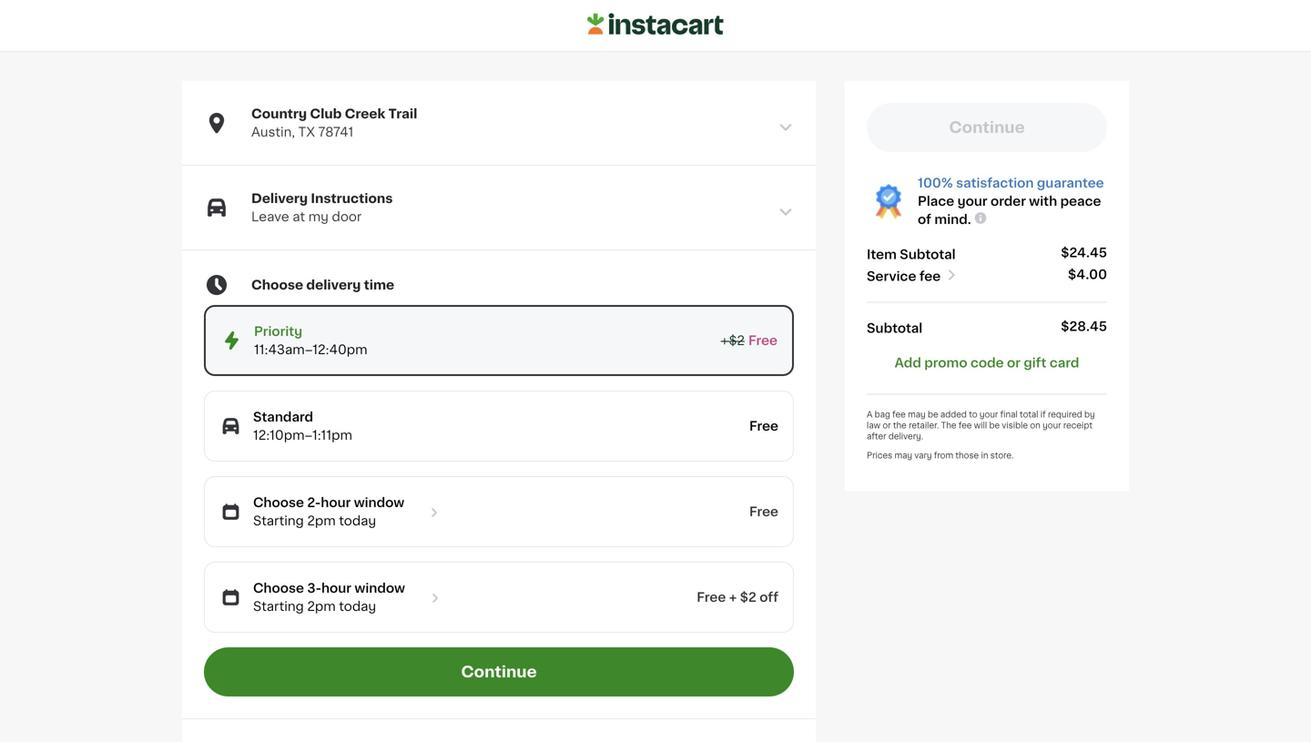 Task type: vqa. For each thing, say whether or not it's contained in the screenshot.
today to the bottom
yes



Task type: locate. For each thing, give the bounding box(es) containing it.
1 today from the top
[[339, 515, 376, 527]]

0 horizontal spatial or
[[883, 422, 891, 430]]

1 vertical spatial be
[[989, 422, 1000, 430]]

prices may vary from those in store.
[[867, 452, 1014, 460]]

starting inside choose 2-hour window starting 2pm today
[[253, 515, 304, 527]]

0 vertical spatial fee
[[920, 270, 941, 283]]

2pm inside choose 2-hour window starting 2pm today
[[307, 515, 336, 527]]

with
[[1029, 195, 1057, 208]]

1 vertical spatial hour
[[321, 582, 352, 595]]

2pm
[[307, 515, 336, 527], [307, 600, 336, 613]]

1 vertical spatial choose
[[253, 496, 304, 509]]

the
[[941, 422, 957, 430]]

be right will at bottom right
[[989, 422, 1000, 430]]

visible
[[1002, 422, 1028, 430]]

free
[[749, 334, 778, 347], [749, 420, 779, 433], [749, 505, 779, 518], [697, 591, 726, 604]]

2 today from the top
[[339, 600, 376, 613]]

1 vertical spatial may
[[895, 452, 913, 460]]

in
[[981, 452, 989, 460]]

1 starting from the top
[[253, 515, 304, 527]]

club
[[310, 107, 342, 120]]

choose inside choose 3-hour window starting 2pm today
[[253, 582, 304, 595]]

add promo code or gift card
[[895, 357, 1080, 369]]

1 horizontal spatial fee
[[920, 270, 941, 283]]

window for choose 3-hour window starting 2pm today
[[355, 582, 405, 595]]

or inside "button"
[[1007, 357, 1021, 369]]

law
[[867, 422, 881, 430]]

continue
[[461, 664, 537, 680]]

fee down to
[[959, 422, 972, 430]]

to
[[969, 411, 978, 419]]

item
[[867, 248, 897, 261]]

window right 2-
[[354, 496, 405, 509]]

1 2pm from the top
[[307, 515, 336, 527]]

choose inside choose 2-hour window starting 2pm today
[[253, 496, 304, 509]]

2pm down 2-
[[307, 515, 336, 527]]

starting inside choose 3-hour window starting 2pm today
[[253, 600, 304, 613]]

fee
[[920, 270, 941, 283], [893, 411, 906, 419], [959, 422, 972, 430]]

1 vertical spatial fee
[[893, 411, 906, 419]]

your inside place your order with peace of mind.
[[958, 195, 988, 208]]

guarantee
[[1037, 177, 1104, 189]]

$24.45
[[1061, 246, 1107, 259]]

1 hour from the top
[[321, 496, 351, 509]]

be
[[928, 411, 939, 419], [989, 422, 1000, 430]]

your up will at bottom right
[[980, 411, 998, 419]]

100%
[[918, 177, 953, 189]]

home image
[[587, 11, 724, 38]]

1 vertical spatial window
[[355, 582, 405, 595]]

100% satisfaction guarantee
[[918, 177, 1104, 189]]

today for 2-
[[339, 515, 376, 527]]

+
[[729, 591, 737, 604]]

hour down choose 2-hour window starting 2pm today
[[321, 582, 352, 595]]

or
[[1007, 357, 1021, 369], [883, 422, 891, 430]]

prices
[[867, 452, 893, 460]]

$2
[[740, 591, 757, 604]]

or down bag
[[883, 422, 891, 430]]

on
[[1030, 422, 1041, 430]]

window inside choose 3-hour window starting 2pm today
[[355, 582, 405, 595]]

standard
[[253, 411, 313, 423]]

subtotal up service fee
[[900, 248, 956, 261]]

item subtotal
[[867, 248, 956, 261]]

may
[[908, 411, 926, 419], [895, 452, 913, 460]]

your up more info about 100% satisfaction guarantee image
[[958, 195, 988, 208]]

1 vertical spatial 2pm
[[307, 600, 336, 613]]

today inside choose 2-hour window starting 2pm today
[[339, 515, 376, 527]]

add promo code or gift card button
[[895, 354, 1080, 372]]

0 vertical spatial may
[[908, 411, 926, 419]]

12:10pm–1:11pm
[[253, 429, 352, 442]]

hour down 12:10pm–1:11pm
[[321, 496, 351, 509]]

0 vertical spatial 2pm
[[307, 515, 336, 527]]

2 hour from the top
[[321, 582, 352, 595]]

choose 3-hour window starting 2pm today
[[253, 582, 405, 613]]

order
[[991, 195, 1026, 208]]

delivery
[[306, 279, 361, 291]]

choose for choose 2-hour window starting 2pm today
[[253, 496, 304, 509]]

card
[[1050, 357, 1080, 369]]

0 vertical spatial window
[[354, 496, 405, 509]]

78741
[[318, 126, 354, 138]]

priority
[[254, 325, 303, 338]]

final
[[1001, 411, 1018, 419]]

fee up the the
[[893, 411, 906, 419]]

0 vertical spatial or
[[1007, 357, 1021, 369]]

0 vertical spatial choose
[[251, 279, 303, 291]]

gift
[[1024, 357, 1047, 369]]

your
[[958, 195, 988, 208], [980, 411, 998, 419], [1043, 422, 1062, 430]]

subtotal up 'add'
[[867, 322, 923, 335]]

1 horizontal spatial be
[[989, 422, 1000, 430]]

choose
[[251, 279, 303, 291], [253, 496, 304, 509], [253, 582, 304, 595]]

0 vertical spatial hour
[[321, 496, 351, 509]]

fee down item subtotal
[[920, 270, 941, 283]]

hour
[[321, 496, 351, 509], [321, 582, 352, 595]]

0 horizontal spatial be
[[928, 411, 939, 419]]

$4.00
[[1068, 268, 1107, 281]]

2pm down 3-
[[307, 600, 336, 613]]

add
[[895, 357, 922, 369]]

be up retailer.
[[928, 411, 939, 419]]

2 vertical spatial fee
[[959, 422, 972, 430]]

country
[[251, 107, 307, 120]]

will
[[974, 422, 987, 430]]

free down +$2 free
[[749, 420, 779, 433]]

your down the if on the right bottom
[[1043, 422, 1062, 430]]

today
[[339, 515, 376, 527], [339, 600, 376, 613]]

2 starting from the top
[[253, 600, 304, 613]]

window right 3-
[[355, 582, 405, 595]]

$28.45
[[1061, 320, 1107, 333]]

may up retailer.
[[908, 411, 926, 419]]

required
[[1048, 411, 1083, 419]]

0 vertical spatial today
[[339, 515, 376, 527]]

1 vertical spatial today
[[339, 600, 376, 613]]

mind.
[[935, 213, 972, 226]]

2pm inside choose 3-hour window starting 2pm today
[[307, 600, 336, 613]]

hour inside choose 3-hour window starting 2pm today
[[321, 582, 352, 595]]

2 vertical spatial choose
[[253, 582, 304, 595]]

2 2pm from the top
[[307, 600, 336, 613]]

+$2
[[721, 334, 745, 347]]

0 vertical spatial your
[[958, 195, 988, 208]]

today inside choose 3-hour window starting 2pm today
[[339, 600, 376, 613]]

place
[[918, 195, 955, 208]]

or left gift
[[1007, 357, 1021, 369]]

choose left 2-
[[253, 496, 304, 509]]

1 horizontal spatial or
[[1007, 357, 1021, 369]]

2pm for 3-
[[307, 600, 336, 613]]

priority 11:43am–12:40pm
[[254, 325, 368, 356]]

subtotal
[[900, 248, 956, 261], [867, 322, 923, 335]]

leave
[[251, 210, 289, 223]]

delivery instructions image
[[778, 204, 794, 220]]

0 vertical spatial starting
[[253, 515, 304, 527]]

1 vertical spatial your
[[980, 411, 998, 419]]

if
[[1041, 411, 1046, 419]]

free right '+$2'
[[749, 334, 778, 347]]

continue button
[[204, 648, 794, 697]]

choose left 3-
[[253, 582, 304, 595]]

window inside choose 2-hour window starting 2pm today
[[354, 496, 405, 509]]

starting
[[253, 515, 304, 527], [253, 600, 304, 613]]

after
[[867, 433, 887, 441]]

1 vertical spatial starting
[[253, 600, 304, 613]]

window
[[354, 496, 405, 509], [355, 582, 405, 595]]

starting for choose 3-hour window starting 2pm today
[[253, 600, 304, 613]]

1 vertical spatial or
[[883, 422, 891, 430]]

may down the delivery.
[[895, 452, 913, 460]]

standard 12:10pm–1:11pm
[[253, 411, 352, 442]]

2pm for 2-
[[307, 515, 336, 527]]

choose up priority
[[251, 279, 303, 291]]

or inside a bag fee may be added to your final total if required by law or the retailer. the fee will be visible on your receipt after delivery.
[[883, 422, 891, 430]]

hour inside choose 2-hour window starting 2pm today
[[321, 496, 351, 509]]

delivery address image
[[778, 119, 794, 136]]



Task type: describe. For each thing, give the bounding box(es) containing it.
retailer.
[[909, 422, 939, 430]]

promo
[[925, 357, 968, 369]]

code
[[971, 357, 1004, 369]]

service fee
[[867, 270, 941, 283]]

a
[[867, 411, 873, 419]]

receipt
[[1064, 422, 1093, 430]]

0 vertical spatial be
[[928, 411, 939, 419]]

by
[[1085, 411, 1095, 419]]

free left +
[[697, 591, 726, 604]]

vary
[[915, 452, 932, 460]]

store.
[[991, 452, 1014, 460]]

choose 2-hour window starting 2pm today
[[253, 496, 405, 527]]

tx
[[298, 126, 315, 138]]

added
[[941, 411, 967, 419]]

hour for 3-
[[321, 582, 352, 595]]

window for choose 2-hour window starting 2pm today
[[354, 496, 405, 509]]

at
[[293, 210, 305, 223]]

a bag fee may be added to your final total if required by law or the retailer. the fee will be visible on your receipt after delivery.
[[867, 411, 1095, 441]]

+$2 free
[[721, 334, 778, 347]]

delivery.
[[889, 433, 924, 441]]

3-
[[307, 582, 321, 595]]

2 vertical spatial your
[[1043, 422, 1062, 430]]

starting for choose 2-hour window starting 2pm today
[[253, 515, 304, 527]]

today for 3-
[[339, 600, 376, 613]]

delivery
[[251, 192, 308, 205]]

choose for choose delivery time
[[251, 279, 303, 291]]

place your order with peace of mind.
[[918, 195, 1101, 226]]

may inside a bag fee may be added to your final total if required by law or the retailer. the fee will be visible on your receipt after delivery.
[[908, 411, 926, 419]]

0 vertical spatial subtotal
[[900, 248, 956, 261]]

the
[[893, 422, 907, 430]]

hour for 2-
[[321, 496, 351, 509]]

11:43am–12:40pm
[[254, 343, 368, 356]]

2 horizontal spatial fee
[[959, 422, 972, 430]]

creek
[[345, 107, 385, 120]]

0 horizontal spatial fee
[[893, 411, 906, 419]]

choose for choose 3-hour window starting 2pm today
[[253, 582, 304, 595]]

1 vertical spatial subtotal
[[867, 322, 923, 335]]

free + $2 off
[[697, 591, 779, 604]]

country club creek trail austin, tx 78741
[[251, 107, 417, 138]]

choose delivery time
[[251, 279, 394, 291]]

peace
[[1061, 195, 1101, 208]]

delivery instructions leave at my door
[[251, 192, 393, 223]]

trail
[[388, 107, 417, 120]]

door
[[332, 210, 362, 223]]

off
[[760, 591, 779, 604]]

from
[[934, 452, 954, 460]]

instructions
[[311, 192, 393, 205]]

time
[[364, 279, 394, 291]]

my
[[308, 210, 329, 223]]

more info about 100% satisfaction guarantee image
[[973, 211, 988, 226]]

free up off
[[749, 505, 779, 518]]

those
[[956, 452, 979, 460]]

satisfaction
[[956, 177, 1034, 189]]

of
[[918, 213, 932, 226]]

2-
[[307, 496, 321, 509]]

service
[[867, 270, 917, 283]]

austin,
[[251, 126, 295, 138]]

bag
[[875, 411, 891, 419]]

total
[[1020, 411, 1039, 419]]



